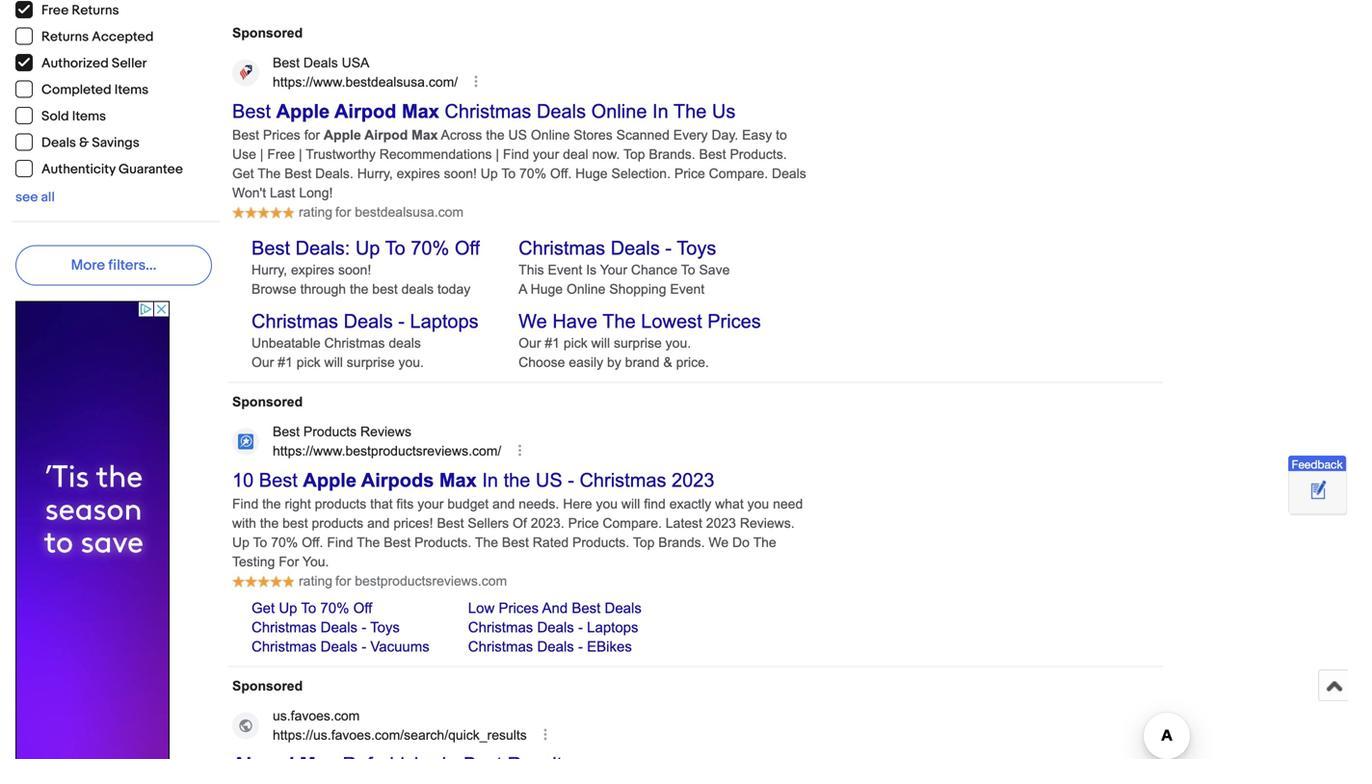 Task type: vqa. For each thing, say whether or not it's contained in the screenshot.
Accepted
yes



Task type: describe. For each thing, give the bounding box(es) containing it.
deals & savings link
[[15, 134, 141, 151]]

all
[[41, 189, 55, 206]]

authenticity
[[41, 161, 116, 178]]

more filters... button
[[15, 245, 212, 286]]

deals & savings
[[41, 135, 140, 151]]

filters...
[[108, 257, 157, 274]]

items for completed items
[[115, 82, 149, 98]]

deals
[[41, 135, 76, 151]]

1 vertical spatial returns
[[41, 29, 89, 45]]

returns accepted link
[[15, 27, 155, 45]]

authenticity guarantee link
[[15, 160, 184, 178]]

see
[[15, 189, 38, 206]]

more
[[71, 257, 105, 274]]

authorized seller
[[41, 55, 147, 72]]

authorized seller link
[[15, 54, 148, 72]]

completed
[[41, 82, 112, 98]]

sold items
[[41, 108, 106, 125]]

0 vertical spatial returns
[[72, 2, 119, 19]]

see all button
[[15, 189, 55, 206]]

free returns
[[41, 2, 119, 19]]



Task type: locate. For each thing, give the bounding box(es) containing it.
completed items link
[[15, 80, 150, 98]]

returns accepted
[[41, 29, 154, 45]]

items up deals & savings
[[72, 108, 106, 125]]

sold
[[41, 108, 69, 125]]

seller
[[112, 55, 147, 72]]

sold items link
[[15, 107, 107, 125]]

advertisement region
[[15, 301, 170, 760]]

authorized
[[41, 55, 109, 72]]

0 vertical spatial items
[[115, 82, 149, 98]]

0 horizontal spatial items
[[72, 108, 106, 125]]

items inside sold items link
[[72, 108, 106, 125]]

&
[[79, 135, 89, 151]]

completed items
[[41, 82, 149, 98]]

more filters...
[[71, 257, 157, 274]]

returns up returns accepted
[[72, 2, 119, 19]]

authenticity guarantee
[[41, 161, 183, 178]]

feedback
[[1292, 458, 1343, 471]]

free returns link
[[15, 1, 120, 19]]

items
[[115, 82, 149, 98], [72, 108, 106, 125]]

returns down free returns link
[[41, 29, 89, 45]]

returns
[[72, 2, 119, 19], [41, 29, 89, 45]]

items inside completed items 'link'
[[115, 82, 149, 98]]

1 horizontal spatial items
[[115, 82, 149, 98]]

savings
[[92, 135, 140, 151]]

1 vertical spatial items
[[72, 108, 106, 125]]

free
[[41, 2, 69, 19]]

see all
[[15, 189, 55, 206]]

accepted
[[92, 29, 154, 45]]

guarantee
[[119, 161, 183, 178]]

items down seller at the top
[[115, 82, 149, 98]]

items for sold items
[[72, 108, 106, 125]]



